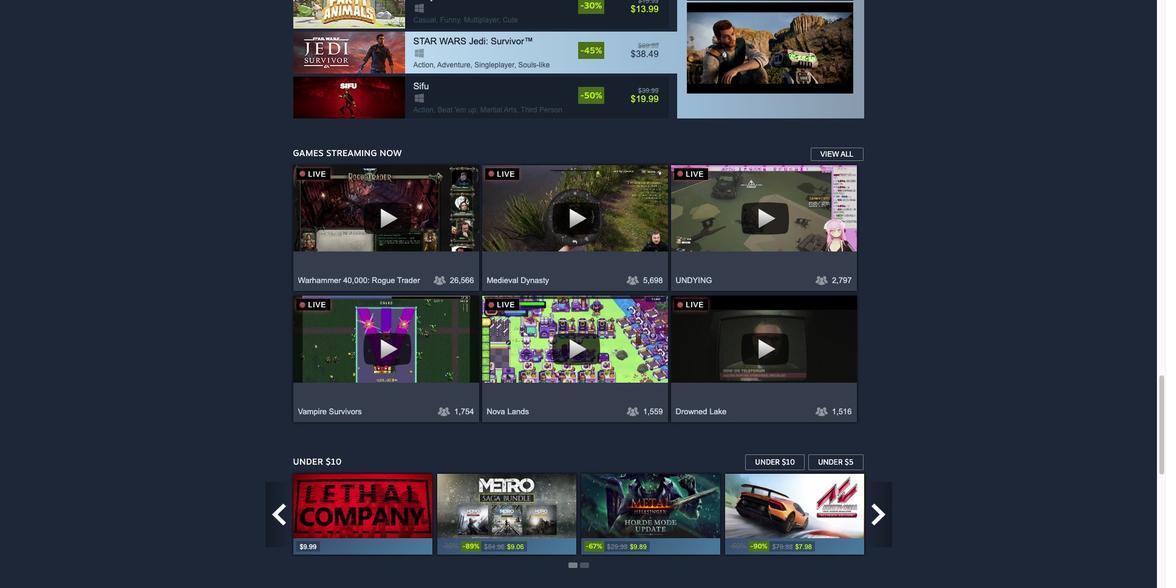 Task type: describe. For each thing, give the bounding box(es) containing it.
$5
[[845, 457, 854, 466]]

$9.99 link
[[293, 474, 432, 555]]

nova
[[487, 407, 505, 416]]

under $10 link
[[745, 454, 806, 471]]

$38.49
[[631, 48, 659, 59]]

, left third
[[517, 106, 519, 114]]

third
[[521, 106, 537, 114]]

40,000:
[[343, 276, 370, 285]]

-50%
[[581, 90, 602, 100]]

multiplayer
[[464, 16, 499, 24]]

$13.99
[[631, 3, 659, 14]]

star wars jedi: survivor™ image
[[293, 31, 405, 73]]

under for under $5 link
[[818, 457, 843, 466]]

medieval
[[487, 276, 519, 285]]

$9.06
[[507, 543, 524, 550]]

view
[[821, 150, 839, 158]]

, left singleplayer
[[471, 61, 473, 69]]

$84.96
[[484, 543, 505, 550]]

funny
[[440, 16, 460, 24]]

vampire survivors
[[298, 407, 362, 416]]

$29.99
[[607, 543, 628, 550]]

50% for -50%
[[584, 90, 602, 100]]

live for warhammer 40,000: rogue trader
[[308, 170, 327, 178]]

casual
[[413, 16, 436, 24]]

, left souls-
[[514, 61, 516, 69]]

drowned lake
[[676, 407, 727, 416]]

sifu image
[[293, 76, 405, 118]]

, left beat
[[434, 106, 436, 114]]

, left adventure
[[434, 61, 436, 69]]

, left 'martial'
[[476, 106, 478, 114]]

-67% $29.99 $9.89
[[586, 542, 647, 551]]

- for -30% -89% $84.96 $9.06
[[442, 542, 444, 551]]

$10 inside 'link'
[[782, 457, 795, 466]]

now
[[380, 147, 402, 158]]

, left multiplayer
[[460, 16, 462, 24]]

under $10 inside 'link'
[[755, 457, 795, 466]]

survivor™
[[491, 36, 533, 46]]

under for under $10 'link'
[[755, 457, 780, 466]]

medieval dynasty
[[487, 276, 549, 285]]

lake
[[710, 407, 727, 416]]

games streaming now
[[293, 147, 402, 158]]

view all link
[[810, 147, 864, 161]]

-50% -90% $79.88 $7.98
[[730, 542, 812, 551]]

streaming
[[326, 147, 377, 158]]

view all
[[821, 150, 854, 158]]

party animals image
[[293, 0, 405, 28]]

$9.89
[[630, 543, 647, 550]]

metal: hellsinger image
[[581, 474, 720, 538]]

$79.88
[[773, 543, 793, 550]]

up
[[468, 106, 476, 114]]

$7.98
[[796, 543, 812, 550]]

-30% -89% $84.96 $9.06
[[442, 542, 524, 551]]

- left $79.88
[[751, 542, 754, 551]]

0 horizontal spatial under
[[293, 456, 323, 466]]

89%
[[466, 542, 480, 551]]

sifu
[[413, 81, 429, 91]]

live for undying
[[686, 170, 704, 178]]



Task type: vqa. For each thing, say whether or not it's contained in the screenshot.
-50%
yes



Task type: locate. For each thing, give the bounding box(es) containing it.
under $10 down vampire
[[293, 456, 342, 466]]

warhammer 40,000: rogue trader
[[298, 276, 420, 285]]

person
[[540, 106, 563, 114]]

star wars jedi: survivor™
[[413, 36, 533, 46]]

, left the cute
[[499, 16, 501, 24]]

- for -50% -90% $79.88 $7.98
[[730, 542, 732, 551]]

lands
[[508, 407, 529, 416]]

live for medieval dynasty
[[497, 170, 516, 178]]

1 horizontal spatial under
[[755, 457, 780, 466]]

live for nova lands
[[497, 301, 516, 309]]

survivors
[[329, 407, 362, 416]]

rogue
[[372, 276, 395, 285]]

0 horizontal spatial $10
[[326, 456, 342, 466]]

, left funny
[[436, 16, 438, 24]]

vampire
[[298, 407, 327, 416]]

2 action from the top
[[413, 106, 434, 114]]

under $10 up assetto corsa ultimate edition image
[[755, 457, 795, 466]]

- for -50%
[[581, 90, 584, 100]]

,
[[436, 16, 438, 24], [460, 16, 462, 24], [499, 16, 501, 24], [434, 61, 436, 69], [471, 61, 473, 69], [514, 61, 516, 69], [434, 106, 436, 114], [476, 106, 478, 114], [517, 106, 519, 114]]

1 horizontal spatial under $10
[[755, 457, 795, 466]]

-45%
[[581, 45, 602, 55]]

live for vampire survivors
[[308, 301, 327, 309]]

adventure
[[437, 61, 471, 69]]

2 horizontal spatial under
[[818, 457, 843, 466]]

50% down 45% on the right of the page
[[584, 90, 602, 100]]

trader
[[397, 276, 420, 285]]

under
[[293, 456, 323, 466], [755, 457, 780, 466], [818, 457, 843, 466]]

beat
[[438, 106, 453, 114]]

live for drowned lake
[[686, 301, 704, 309]]

all
[[841, 150, 854, 158]]

action left beat
[[413, 106, 434, 114]]

$9.99
[[300, 543, 317, 550]]

warhammer
[[298, 276, 341, 285]]

games
[[293, 147, 324, 158]]

lethal company image
[[293, 474, 432, 538]]

30%
[[444, 542, 459, 551]]

45%
[[584, 45, 602, 55]]

0 horizontal spatial 50%
[[584, 90, 602, 100]]

50%
[[584, 90, 602, 100], [732, 542, 747, 551]]

1 horizontal spatial 50%
[[732, 542, 747, 551]]

jedi:
[[469, 36, 488, 46]]

drowned
[[676, 407, 708, 416]]

action
[[413, 61, 434, 69], [413, 106, 434, 114]]

under $5 link
[[808, 454, 864, 471]]

- right 30%
[[463, 542, 466, 551]]

under left $5
[[818, 457, 843, 466]]

$69.99
[[638, 42, 659, 49]]

live
[[308, 170, 327, 178], [497, 170, 516, 178], [686, 170, 704, 178], [308, 301, 327, 309], [497, 301, 516, 309], [686, 301, 704, 309]]

action for star wars jedi: survivor™
[[413, 61, 434, 69]]

1 action from the top
[[413, 61, 434, 69]]

action for sifu
[[413, 106, 434, 114]]

$10 down vampire survivors
[[326, 456, 342, 466]]

0 horizontal spatial under $10
[[293, 456, 342, 466]]

0 vertical spatial action
[[413, 61, 434, 69]]

$10
[[326, 456, 342, 466], [782, 457, 795, 466]]

action , beat 'em up , martial arts , third person
[[413, 106, 563, 114]]

action , adventure , singleplayer , souls-like
[[413, 61, 550, 69]]

cute
[[503, 16, 518, 24]]

like
[[539, 61, 550, 69]]

under inside 'link'
[[755, 457, 780, 466]]

- left 90%
[[730, 542, 732, 551]]

nova lands
[[487, 407, 529, 416]]

$69.99 $38.49
[[631, 42, 659, 59]]

- down -45%
[[581, 90, 584, 100]]

- up -50%
[[581, 45, 584, 55]]

50% left 90%
[[732, 542, 747, 551]]

90%
[[754, 542, 768, 551]]

dynasty
[[521, 276, 549, 285]]

under down vampire
[[293, 456, 323, 466]]

- for -67% $29.99 $9.89
[[586, 542, 589, 551]]

$39.99
[[638, 87, 659, 94]]

martial
[[480, 106, 502, 114]]

souls-
[[518, 61, 539, 69]]

50% for -50% -90% $79.88 $7.98
[[732, 542, 747, 551]]

0 vertical spatial 50%
[[584, 90, 602, 100]]

'em
[[455, 106, 466, 114]]

action up sifu
[[413, 61, 434, 69]]

1 horizontal spatial $10
[[782, 457, 795, 466]]

star
[[413, 36, 437, 46]]

67%
[[589, 542, 602, 551]]

wars
[[440, 36, 467, 46]]

under $10
[[293, 456, 342, 466], [755, 457, 795, 466]]

$19.99
[[631, 93, 659, 104]]

undying
[[676, 276, 712, 285]]

-
[[581, 45, 584, 55], [581, 90, 584, 100], [442, 542, 444, 551], [463, 542, 466, 551], [586, 542, 589, 551], [730, 542, 732, 551], [751, 542, 754, 551]]

1 vertical spatial 50%
[[732, 542, 747, 551]]

1 vertical spatial action
[[413, 106, 434, 114]]

- left 89%
[[442, 542, 444, 551]]

under up assetto corsa ultimate edition image
[[755, 457, 780, 466]]

- left $29.99
[[586, 542, 589, 551]]

$10 up assetto corsa ultimate edition image
[[782, 457, 795, 466]]

- for -45%
[[581, 45, 584, 55]]

singleplayer
[[475, 61, 514, 69]]

assetto corsa ultimate edition image
[[725, 474, 864, 538]]

under $5
[[818, 457, 854, 466]]

casual , funny , multiplayer , cute
[[413, 16, 518, 24]]

metro saga bundle image
[[437, 474, 576, 538]]

arts
[[504, 106, 517, 114]]

$39.99 $19.99
[[631, 87, 659, 104]]



